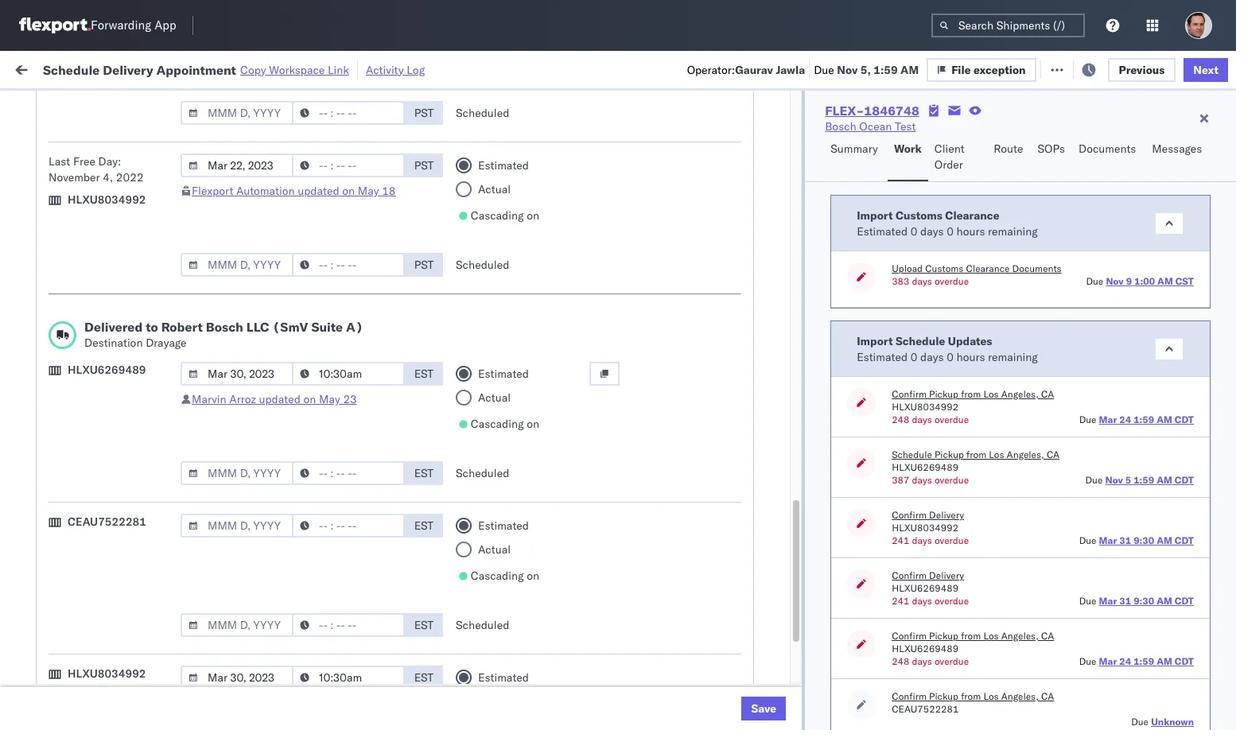 Task type: describe. For each thing, give the bounding box(es) containing it.
confirm pickup from los angeles, ca hlxu6269489
[[892, 630, 1055, 655]]

bosch inside delivered to robert bosch llc (smv suite a) destination drayage
[[206, 319, 243, 335]]

1:59 up flex-1846748 link
[[874, 62, 898, 77]]

deadline button
[[296, 127, 455, 142]]

4 uetu5238478 from the top
[[1113, 438, 1191, 452]]

5 integration test account - karl lagerfeld from the top
[[742, 683, 949, 697]]

flex-1846748 down due nov 5, 1:59 am
[[825, 103, 920, 119]]

schedule delivery appointment copy workspace link
[[43, 62, 349, 78]]

estimated inside import schedule updates estimated 0 days 0 hours remaining
[[857, 350, 908, 364]]

me
[[471, 62, 487, 76]]

1 est from the top
[[414, 367, 434, 381]]

upload for 2nd upload customs clearance documents link from the bottom
[[84, 289, 121, 304]]

24 for confirm pickup from los angeles, ca hlxu8034992
[[1120, 414, 1132, 426]]

flexport automation updated on may 18
[[192, 184, 396, 198]]

383 days overdue
[[892, 275, 969, 287]]

from inside confirm pickup from los angeles, ca
[[165, 394, 188, 409]]

2 ceau7522281, from the top
[[1028, 228, 1110, 242]]

schedule pickup from los angeles, ca for schedule pickup from los angeles, ca link for "schedule pickup from los angeles, ca" button under workitem button at the left of page
[[84, 185, 262, 215]]

on for second -- : -- -- text box
[[527, 208, 540, 223]]

3 1:59 am cdt, nov 5, 2022 from the top
[[304, 263, 445, 277]]

2 lhuu7894563, uetu5238478 from the top
[[1028, 368, 1191, 382]]

schedule pickup from los angeles, ca link for "schedule pickup from los angeles, ca" button above marvin
[[84, 323, 274, 355]]

work button
[[888, 134, 928, 181]]

schedule pickup from los angeles, ca button down workitem button at the left of page
[[84, 184, 274, 217]]

day:
[[98, 154, 121, 169]]

confirm for confirm delivery hlxu8034992
[[892, 509, 927, 521]]

days for mar 24 1:59 am cdt button corresponding to confirm pickup from los angeles, ca hlxu6269489
[[912, 656, 932, 668]]

link
[[328, 62, 349, 77]]

due up abcd1234560
[[1079, 535, 1097, 547]]

--
[[1131, 578, 1145, 592]]

1 -- : -- -- text field from the top
[[292, 154, 405, 177]]

ca inside confirm pickup from los angeles, ca ceau7522281 due unknown
[[1042, 691, 1055, 703]]

2 integration test account - karl lagerfeld from the top
[[742, 543, 949, 557]]

confirm delivery hlxu8034992
[[892, 509, 964, 534]]

suite
[[311, 319, 343, 335]]

los inside confirm pickup from los angeles, ca hlxu8034992
[[984, 388, 999, 400]]

3 ceau7522281, from the top
[[1028, 263, 1110, 277]]

zimu3048342 for schedule delivery appointment
[[1131, 648, 1207, 662]]

1846748 down route
[[960, 158, 1009, 172]]

schedule pickup from los angeles, ca button down the confirm pickup from los angeles, ca link
[[84, 463, 274, 497]]

10 resize handle column header from the left
[[1196, 123, 1215, 730]]

messages
[[1152, 142, 1203, 156]]

customs inside import customs clearance estimated 0 days 0 hours remaining
[[896, 208, 943, 222]]

nov left 9
[[1106, 275, 1124, 287]]

upload for 1st upload customs clearance documents link from the bottom
[[84, 604, 121, 619]]

resize handle column header for container numbers button
[[1104, 123, 1124, 730]]

2 10:30 from the top
[[304, 543, 335, 557]]

schedule for "schedule pickup from los angeles, ca" button above marvin
[[84, 324, 131, 339]]

2 lhuu7894563, from the top
[[1028, 368, 1110, 382]]

pst for second -- : -- -- text box
[[414, 258, 434, 272]]

upload customs clearance documents for 2nd upload customs clearance documents link from the bottom
[[84, 289, 222, 319]]

gaurav
[[735, 62, 773, 77]]

los left automation
[[198, 185, 216, 199]]

nov down deadline button
[[381, 193, 401, 207]]

work
[[894, 142, 922, 156]]

2 ceau7522281, hlxu6269489, hlxu80 from the top
[[1028, 228, 1237, 242]]

flex-1846748 up import customs clearance estimated 0 days 0 hours remaining
[[926, 193, 1009, 207]]

2 test123456 from the top
[[1131, 228, 1199, 242]]

cdt, for schedule pickup from los angeles, ca
[[352, 193, 378, 207]]

resize handle column header for flex id button
[[1001, 123, 1020, 730]]

1 lhuu7894563, uetu5238478 from the top
[[1028, 333, 1191, 347]]

2 flex-1889466 from the top
[[926, 368, 1009, 382]]

zimu3048342 for schedule pickup from rotterdam, netherlands
[[1131, 683, 1207, 697]]

confirm pickup from los angeles, ca link
[[84, 393, 274, 425]]

import for import schedule updates estimated 0 days 0 hours remaining
[[857, 334, 893, 348]]

4 hlxu80 from the top
[[1197, 298, 1237, 312]]

3 1889466 from the top
[[960, 403, 1009, 417]]

1:59 down 'deadline'
[[304, 158, 328, 172]]

operator: gaurav jawla
[[687, 62, 805, 77]]

confirm for confirm delivery hlxu6269489
[[892, 570, 927, 582]]

3 account from the top
[[823, 613, 865, 627]]

4 1889466 from the top
[[960, 438, 1009, 452]]

1 vertical spatial snooze
[[479, 130, 510, 142]]

2 lagerfeld from the top
[[901, 543, 949, 557]]

Search Shipments (/) text field
[[932, 14, 1085, 37]]

due up msdu7304509
[[1079, 414, 1097, 426]]

6:00
[[304, 403, 328, 417]]

1 integration test account - karl lagerfeld from the top
[[742, 508, 949, 522]]

karl for schedule delivery appointment link for 10:30 pm cst, jan 23, 2023
[[878, 508, 898, 522]]

bookings
[[742, 473, 788, 487]]

log
[[407, 62, 425, 77]]

13,
[[400, 473, 417, 487]]

resize handle column header for deadline button
[[452, 123, 471, 730]]

4 lhuu7894563, from the top
[[1028, 438, 1110, 452]]

schedule pickup from los angeles, ca button up robert
[[84, 253, 274, 287]]

10:30 pm cst, jan 28, 2023
[[304, 613, 454, 627]]

msdu7304509
[[1028, 473, 1109, 487]]

mbl/mawb numbers button
[[1124, 127, 1237, 142]]

due down abcd1234560
[[1079, 595, 1097, 607]]

1 schedule pickup from rotterdam, netherlands button from the top
[[84, 534, 274, 567]]

reassign
[[329, 62, 377, 76]]

jawla
[[776, 62, 805, 77]]

4 lhuu7894563, uetu5238478 from the top
[[1028, 438, 1191, 452]]

id
[[921, 130, 931, 142]]

netherlands for second schedule pickup from rotterdam, netherlands link from the bottom
[[84, 550, 147, 565]]

schedule delivery appointment for 1:59 am cst, dec 14, 2022
[[84, 367, 243, 382]]

scheduled for -- : -- -- text field corresponding to 5th mmm d, yyyy text field
[[456, 618, 510, 633]]

nov left 5 at the right
[[1106, 474, 1123, 486]]

1 flex-2130387 from the top
[[926, 508, 1009, 522]]

work
[[46, 58, 87, 80]]

schedule for "schedule pickup from los angeles, ca" button below the confirm pickup from los angeles, ca link
[[84, 464, 131, 479]]

1 10:30 from the top
[[304, 508, 335, 522]]

pickup inside confirm pickup from los angeles, ca ceau7522281 due unknown
[[929, 691, 959, 703]]

2 uetu5238478 from the top
[[1113, 368, 1191, 382]]

unknown button
[[1151, 716, 1194, 728]]

mar for confirm pickup from los angeles, ca hlxu6269489
[[1099, 656, 1117, 668]]

ca inside confirm pickup from los angeles, ca hlxu6269489
[[1042, 630, 1055, 642]]

nyku9743990 for schedule pickup from rotterdam, netherlands
[[1028, 683, 1106, 697]]

2 vertical spatial dec
[[379, 403, 400, 417]]

los down the confirm pickup from los angeles, ca link
[[198, 464, 216, 479]]

ocean inside bosch ocean test link
[[860, 119, 892, 134]]

bosch ocean test link
[[825, 119, 916, 134]]

1 maeu9408431 from the top
[[1131, 508, 1212, 522]]

2 est from the top
[[414, 466, 434, 481]]

app
[[154, 18, 176, 33]]

cascading for est
[[471, 417, 524, 431]]

forwarding
[[91, 18, 151, 33]]

0 vertical spatial upload
[[892, 263, 923, 275]]

4 test123456 from the top
[[1131, 298, 1199, 312]]

schedule pickup from los angeles, ca hlxu6269489
[[892, 449, 1060, 473]]

order
[[935, 158, 963, 172]]

nov up flex-1846748 link
[[837, 62, 858, 77]]

operator:
[[687, 62, 735, 77]]

schedule pickup from los angeles, ca for "schedule pickup from los angeles, ca" button above marvin's schedule pickup from los angeles, ca link
[[84, 324, 262, 354]]

1662119
[[960, 578, 1009, 592]]

2 -- : -- -- text field from the top
[[292, 253, 405, 277]]

route
[[994, 142, 1024, 156]]

resize handle column header for mode button
[[611, 123, 630, 730]]

from inside confirm pickup from los angeles, ca ceau7522281 due unknown
[[961, 691, 981, 703]]

3 lhuu7894563, uetu5238478 from the top
[[1028, 403, 1191, 417]]

248 days overdue for hlxu8034992
[[892, 414, 969, 426]]

hlxu6269489 down destination
[[68, 363, 146, 377]]

1 1889466 from the top
[[960, 333, 1009, 347]]

schedule for schedule delivery appointment button for 1:59 am cst, dec 14, 2022
[[84, 367, 131, 382]]

pst for 3rd -- : -- -- text box from the bottom
[[414, 158, 434, 173]]

1 mmm d, yyyy text field from the top
[[181, 101, 294, 125]]

client order
[[935, 142, 965, 172]]

remaining for import schedule updates
[[988, 350, 1038, 364]]

numbers for container numbers
[[1028, 136, 1067, 148]]

2 1889466 from the top
[[960, 368, 1009, 382]]

delivered to robert bosch llc (smv suite a) destination drayage
[[84, 319, 363, 350]]

resize handle column header for workitem button at the left of page
[[275, 123, 294, 730]]

1 hlxu80 from the top
[[1197, 193, 1237, 207]]

1 test123456 from the top
[[1131, 193, 1199, 207]]

4 integration test account - karl lagerfeld from the top
[[742, 648, 949, 662]]

3 cdt, from the top
[[352, 263, 378, 277]]

deadline
[[304, 130, 342, 142]]

los inside schedule pickup from los angeles, ca hlxu6269489
[[989, 449, 1005, 461]]

container numbers
[[1028, 123, 1071, 148]]

2 maeu9408431 from the top
[[1131, 543, 1212, 557]]

4 flex-1889466 from the top
[[926, 438, 1009, 452]]

schedule pickup from los angeles, ca button up flex-1893174
[[892, 449, 1060, 462]]

marvin arroz updated on may 23 button
[[192, 392, 357, 407]]

activity
[[366, 62, 404, 77]]

hlxu6269489 inside confirm pickup from los angeles, ca hlxu6269489
[[892, 643, 959, 655]]

mar 31 9:30 am cdt button for confirm delivery hlxu8034992
[[1099, 535, 1194, 547]]

container numbers button
[[1020, 120, 1108, 149]]

from inside schedule pickup from los angeles, ca hlxu6269489
[[967, 449, 987, 461]]

from inside confirm pickup from los angeles, ca hlxu8034992
[[961, 388, 981, 400]]

1:59 am cdt, nov 5, 2022 for schedule delivery appointment
[[304, 158, 445, 172]]

1 pst from the top
[[414, 106, 434, 120]]

1:59 up 'unknown' on the right bottom
[[1134, 656, 1155, 668]]

vandelay west
[[742, 578, 816, 592]]

1846748 up updates
[[960, 298, 1009, 312]]

1:59 left a)
[[304, 333, 328, 347]]

west
[[790, 578, 816, 592]]

1 hlxu6269489, from the top
[[1113, 193, 1194, 207]]

3 flex-2130387 from the top
[[926, 613, 1009, 627]]

2 mmm d, yyyy text field from the top
[[181, 154, 294, 177]]

schedule pickup from los angeles, ca button up marvin
[[84, 323, 274, 357]]

1 lhuu7894563, from the top
[[1028, 333, 1110, 347]]

3 cascading from the top
[[471, 569, 524, 583]]

2 hlxu80 from the top
[[1197, 228, 1237, 242]]

los up robert
[[198, 254, 216, 269]]

1 abcdefg78456546 from the top
[[1131, 333, 1237, 347]]

4 ceau7522281, hlxu6269489, hlxu80 from the top
[[1028, 298, 1237, 312]]

documents button
[[1073, 134, 1146, 181]]

1:59 right 5 at the right
[[1134, 474, 1155, 486]]

248 for hlxu8034992
[[892, 414, 910, 426]]

28,
[[406, 613, 424, 627]]

mar for confirm delivery hlxu6269489
[[1099, 595, 1117, 607]]

drayage
[[146, 336, 187, 350]]

2 upload customs clearance documents link from the top
[[84, 604, 274, 635]]

5 mmm d, yyyy text field from the top
[[181, 613, 294, 637]]

6 mmm d, yyyy text field from the top
[[181, 666, 294, 690]]

0 vertical spatial upload customs clearance documents
[[892, 263, 1062, 275]]

due nov 5, 1:59 am
[[814, 62, 919, 77]]

on for -- : -- -- text field corresponding to 3rd mmm d, yyyy text field from the top of the page
[[527, 417, 540, 431]]

maeu9736123
[[1131, 473, 1212, 487]]

confirm delivery hlxu6269489
[[892, 570, 964, 594]]

nov down 18
[[381, 263, 401, 277]]

actual for est
[[478, 391, 511, 405]]

client order button
[[928, 134, 988, 181]]

appointment for 1:59 am cdt, nov 5, 2022
[[178, 158, 243, 172]]

3 flex-1889466 from the top
[[926, 403, 1009, 417]]

hlxu8034992 inside 'confirm delivery hlxu8034992'
[[892, 522, 959, 534]]

flex-1662119
[[926, 578, 1009, 592]]

2 karl from the top
[[878, 543, 898, 557]]

vandelay
[[742, 578, 788, 592]]

due right the jawla
[[814, 62, 834, 77]]

1:59 down 6:00
[[304, 473, 328, 487]]

9:30 for confirm delivery hlxu6269489
[[1134, 595, 1155, 607]]

4 abcdefg78456546 from the top
[[1131, 438, 1237, 452]]

to for me
[[457, 62, 468, 76]]

3 hlxu6269489, from the top
[[1113, 263, 1194, 277]]

7:30 pm cst, jan 30, 2023 for schedule delivery appointment
[[304, 648, 447, 662]]

3 abcdefg78456546 from the top
[[1131, 403, 1237, 417]]

messages button
[[1146, 134, 1211, 181]]

schedule for 10:30 pm cst, jan 23, 2023 schedule delivery appointment button
[[84, 507, 131, 522]]

schedule delivery appointment for 7:30 pm cst, jan 30, 2023
[[84, 647, 243, 662]]

days inside import schedule updates estimated 0 days 0 hours remaining
[[921, 350, 944, 364]]

llc
[[247, 319, 269, 335]]

numbers for mbl/mawb numbers
[[1189, 130, 1229, 142]]

4 resize handle column header from the left
[[508, 123, 527, 730]]

consignee for bookings test consignee
[[815, 473, 868, 487]]

summary
[[831, 142, 878, 156]]

angeles, inside schedule pickup from los angeles, ca hlxu6269489
[[1007, 449, 1045, 461]]

2 flex-2130387 from the top
[[926, 543, 1009, 557]]

flexport. image
[[19, 18, 91, 33]]

cancel batch action
[[1107, 62, 1216, 76]]

1:00
[[1135, 275, 1155, 287]]

1 overdue from the top
[[935, 275, 969, 287]]

lagerfeld for schedule delivery appointment link for 10:30 pm cst, jan 23, 2023
[[901, 508, 949, 522]]

mar for confirm pickup from los angeles, ca hlxu8034992
[[1099, 414, 1117, 426]]

2 ocean fcl from the top
[[535, 578, 590, 592]]

account for schedule delivery appointment link for 10:30 pm cst, jan 23, 2023
[[823, 508, 865, 522]]

2130384 for schedule delivery appointment
[[960, 648, 1009, 662]]

2 abcdefg78456546 from the top
[[1131, 368, 1237, 382]]

387
[[892, 474, 910, 486]]

1:59 up suite
[[304, 263, 328, 277]]

schedule pickup from los angeles, ca for schedule pickup from los angeles, ca link corresponding to "schedule pickup from los angeles, ca" button over robert
[[84, 254, 262, 284]]

1 resize handle column header from the left
[[38, 123, 57, 730]]

3 est from the top
[[414, 519, 434, 533]]

actual for pst
[[478, 182, 511, 197]]

previous button
[[1108, 58, 1176, 82]]

lagerfeld for 7:30 pm cst, jan 30, 2023's schedule delivery appointment link
[[901, 648, 949, 662]]

2 hlxu6269489, from the top
[[1113, 228, 1194, 242]]

mbl/mawb numbers
[[1131, 130, 1229, 142]]

hours for updates
[[957, 350, 985, 364]]

3 lagerfeld from the top
[[901, 613, 949, 627]]

save
[[751, 702, 777, 716]]

client for client order
[[935, 142, 965, 156]]

confirm pickup from los angeles, ca hlxu8034992
[[892, 388, 1055, 413]]

2 fcl from the top
[[570, 578, 590, 592]]

1 vertical spatial 23,
[[406, 508, 424, 522]]

3 cascading on from the top
[[471, 569, 540, 583]]

4 hlxu6269489, from the top
[[1113, 298, 1194, 312]]

days for confirm pickup from los angeles, ca hlxu8034992's mar 24 1:59 am cdt button
[[912, 414, 932, 426]]

consignee button
[[734, 127, 877, 142]]

flex-1846748 down flex id button
[[926, 158, 1009, 172]]

hlxu6269489 inside confirm delivery hlxu6269489
[[892, 582, 959, 594]]

schedule pickup from los angeles, ca link for "schedule pickup from los angeles, ca" button under workitem button at the left of page
[[84, 184, 274, 216]]

reassign button
[[304, 57, 387, 81]]

1 upload customs clearance documents link from the top
[[84, 288, 274, 320]]

automation
[[236, 184, 295, 198]]

3 karl from the top
[[878, 613, 898, 627]]

3 2130387 from the top
[[960, 613, 1009, 627]]

ceau7522281 inside confirm pickup from los angeles, ca ceau7522281 due unknown
[[892, 703, 959, 715]]

lagerfeld for second schedule pickup from rotterdam, netherlands link
[[901, 683, 949, 697]]

flexport automation updated on may 18 button
[[192, 184, 396, 198]]

2022 inside last free day: november 4, 2022
[[116, 170, 144, 185]]

3 maeu9408431 from the top
[[1131, 613, 1212, 627]]

karl for second schedule pickup from rotterdam, netherlands link
[[878, 683, 898, 697]]

resize handle column header for consignee button
[[874, 123, 893, 730]]

flex-1846748 up 383 days overdue
[[926, 228, 1009, 242]]

workitem
[[65, 130, 107, 142]]

client name button
[[630, 127, 718, 142]]

1846748 up 383 days overdue
[[960, 228, 1009, 242]]

3 uetu5238478 from the top
[[1113, 403, 1191, 417]]

schedule delivery appointment link for 7:30 pm cst, jan 30, 2023
[[84, 647, 243, 662]]

nov 5 1:59 am cdt button
[[1106, 474, 1194, 486]]

activity log
[[366, 62, 425, 77]]

sops button
[[1032, 134, 1073, 181]]

3 hlxu80 from the top
[[1197, 263, 1237, 277]]

import for import customs clearance estimated 0 days 0 hours remaining
[[857, 208, 893, 222]]

1 vertical spatial upload customs clearance documents button
[[84, 288, 274, 322]]

clearance inside import customs clearance estimated 0 days 0 hours remaining
[[946, 208, 1000, 222]]

3 actual from the top
[[478, 543, 511, 557]]

nyku9743990 for schedule delivery appointment
[[1028, 648, 1106, 662]]

updates
[[948, 334, 993, 348]]

248 for hlxu6269489
[[892, 656, 910, 668]]

from inside confirm pickup from los angeles, ca hlxu6269489
[[961, 630, 981, 642]]

3 ceau7522281, hlxu6269489, hlxu80 from the top
[[1028, 263, 1237, 277]]

cst
[[1176, 275, 1194, 287]]

1846748 down import customs clearance estimated 0 days 0 hours remaining
[[960, 263, 1009, 277]]

1846748 up import customs clearance estimated 0 days 0 hours remaining
[[960, 193, 1009, 207]]

consignee for flexport demo consignee
[[715, 473, 769, 487]]

1 integration from the top
[[742, 508, 796, 522]]

cdt for confirm delivery hlxu6269489
[[1175, 595, 1194, 607]]

flex-2130384 for schedule pickup from rotterdam, netherlands
[[926, 683, 1009, 697]]

mode
[[535, 130, 559, 142]]

-- : -- -- text field for sixth mmm d, yyyy text field from the bottom of the page
[[292, 101, 405, 125]]

mmm d, yyyy text field for est
[[181, 362, 294, 386]]

action
[[1181, 62, 1216, 76]]

due nov 5 1:59 am cdt
[[1086, 474, 1194, 486]]

demo
[[683, 473, 712, 487]]

to for robert
[[146, 319, 158, 335]]

a)
[[346, 319, 363, 335]]

1 uetu5238478 from the top
[[1113, 333, 1191, 347]]



Task type: locate. For each thing, give the bounding box(es) containing it.
3 scheduled from the top
[[456, 466, 510, 481]]

mbl/mawb
[[1131, 130, 1187, 142]]

confirm for confirm pickup from los angeles, ca hlxu6269489
[[892, 630, 927, 642]]

overdue down schedule pickup from los angeles, ca hlxu6269489
[[935, 474, 969, 486]]

5 -- : -- -- text field from the top
[[292, 613, 405, 637]]

remaining down updates
[[988, 350, 1038, 364]]

1 vertical spatial zimu3048342
[[1131, 683, 1207, 697]]

-- : -- -- text field down '1:59 am cst, jan 13, 2023'
[[292, 514, 405, 538]]

cancel batch action button
[[1082, 57, 1226, 81]]

confirm inside confirm pickup from los angeles, ca hlxu8034992
[[892, 388, 927, 400]]

dec for schedule pickup from los angeles, ca
[[380, 333, 401, 347]]

cascading on for est
[[471, 417, 540, 431]]

0 vertical spatial rotterdam,
[[198, 534, 254, 549]]

due
[[814, 62, 834, 77], [1086, 275, 1104, 287], [1079, 414, 1097, 426], [1086, 474, 1103, 486], [1079, 535, 1097, 547], [1079, 595, 1097, 607], [1079, 656, 1097, 668], [1132, 716, 1149, 728]]

7:30 pm cst, jan 30, 2023
[[304, 648, 447, 662], [304, 683, 447, 697]]

consignee inside button
[[742, 130, 787, 142]]

0 vertical spatial schedule pickup from rotterdam, netherlands button
[[84, 534, 274, 567]]

resize handle column header
[[38, 123, 57, 730], [275, 123, 294, 730], [452, 123, 471, 730], [508, 123, 527, 730], [611, 123, 630, 730], [715, 123, 734, 730], [874, 123, 893, 730], [1001, 123, 1020, 730], [1104, 123, 1124, 730], [1196, 123, 1215, 730]]

schedule delivery appointment link for 10:30 pm cst, jan 23, 2023
[[84, 506, 243, 522]]

days for mar 31 9:30 am cdt button corresponding to confirm delivery hlxu6269489
[[912, 595, 932, 607]]

schedule pickup from rotterdam, netherlands link
[[84, 534, 274, 565], [84, 674, 274, 705]]

assign
[[418, 62, 454, 76]]

actual
[[478, 182, 511, 197], [478, 391, 511, 405], [478, 543, 511, 557]]

estimated
[[478, 158, 529, 173], [857, 224, 908, 238], [857, 350, 908, 364], [478, 367, 529, 381], [478, 519, 529, 533], [478, 671, 529, 685]]

may left 18
[[358, 184, 379, 198]]

confirm pickup from los angeles, ca button for ceau7522281
[[892, 691, 1055, 703]]

1846748 up flex
[[864, 103, 920, 119]]

gvcu5265864 for 10:30 pm cst, jan 23, 2023
[[1028, 543, 1106, 557]]

2 import from the top
[[857, 334, 893, 348]]

None checkbox
[[25, 128, 41, 144], [25, 157, 41, 173], [25, 192, 41, 208], [25, 227, 41, 243], [25, 332, 41, 348], [25, 367, 41, 383], [25, 402, 41, 418], [25, 437, 41, 453], [25, 472, 41, 488], [25, 507, 41, 523], [25, 542, 41, 558], [25, 577, 41, 593], [25, 647, 41, 663], [25, 682, 41, 698], [25, 128, 41, 144], [25, 157, 41, 173], [25, 192, 41, 208], [25, 227, 41, 243], [25, 332, 41, 348], [25, 367, 41, 383], [25, 402, 41, 418], [25, 437, 41, 453], [25, 472, 41, 488], [25, 507, 41, 523], [25, 542, 41, 558], [25, 577, 41, 593], [25, 647, 41, 663], [25, 682, 41, 698]]

scheduled for -- : -- -- text field corresponding to 3rd mmm d, yyyy text field from the top of the page
[[456, 466, 510, 481]]

days right 383
[[912, 275, 932, 287]]

0 vertical spatial mar 24 1:59 am cdt button
[[1099, 414, 1194, 426]]

1 vertical spatial upload customs clearance documents link
[[84, 604, 274, 635]]

account for 7:30 pm cst, jan 30, 2023's schedule delivery appointment link
[[823, 648, 865, 662]]

fcl for 7:30 pm cst, jan 30, 2023's schedule delivery appointment link
[[570, 648, 590, 662]]

1 2130387 from the top
[[960, 508, 1009, 522]]

schedule delivery appointment button for 10:30 pm cst, jan 23, 2023
[[84, 506, 243, 524]]

1 gvcu5265864 from the top
[[1028, 543, 1106, 557]]

23, for schedule pickup from rotterdam, netherlands
[[406, 543, 424, 557]]

2 mar 24 1:59 am cdt button from the top
[[1099, 656, 1194, 668]]

2 cdt from the top
[[1175, 474, 1194, 486]]

maeu9408431 up --
[[1131, 543, 1212, 557]]

248 days overdue for hlxu6269489
[[892, 656, 969, 668]]

cascading on
[[471, 208, 540, 223], [471, 417, 540, 431], [471, 569, 540, 583]]

1893174
[[960, 473, 1009, 487]]

1:59 am cst, jan 13, 2023
[[304, 473, 448, 487]]

1 flex-1889466 from the top
[[926, 333, 1009, 347]]

angeles, inside confirm pickup from los angeles, ca hlxu8034992
[[1002, 388, 1039, 400]]

activity log button
[[366, 60, 425, 79]]

upload customs clearance documents link
[[84, 288, 274, 320], [84, 604, 274, 635]]

10:30 pm cst, jan 23, 2023 up 10:30 pm cst, jan 28, 2023
[[304, 543, 454, 557]]

-- : -- -- text field up a)
[[292, 253, 405, 277]]

schedule pickup from los angeles, ca for schedule pickup from los angeles, ca link related to "schedule pickup from los angeles, ca" button below the confirm pickup from los angeles, ca link
[[84, 464, 262, 495]]

1 vertical spatial flexport
[[638, 473, 680, 487]]

2 vertical spatial 23,
[[406, 543, 424, 557]]

1 vertical spatial updated
[[259, 392, 301, 407]]

3 ocean fcl from the top
[[535, 648, 590, 662]]

9:30 for confirm delivery hlxu8034992
[[1134, 535, 1155, 547]]

cascading
[[471, 208, 524, 223], [471, 417, 524, 431], [471, 569, 524, 583]]

ca inside confirm pickup from los angeles, ca hlxu8034992
[[1042, 388, 1055, 400]]

5 integration from the top
[[742, 683, 796, 697]]

marvin
[[192, 392, 227, 407]]

flex-1846748 down import customs clearance estimated 0 days 0 hours remaining
[[926, 263, 1009, 277]]

2 schedule pickup from rotterdam, netherlands link from the top
[[84, 674, 274, 705]]

confirm delivery button for hlxu8034992
[[892, 509, 964, 522]]

due inside confirm pickup from los angeles, ca ceau7522281 due unknown
[[1132, 716, 1149, 728]]

241 days overdue for hlxu6269489
[[892, 595, 969, 607]]

2 241 days overdue from the top
[[892, 595, 969, 607]]

241 for hlxu8034992
[[892, 535, 910, 547]]

7:30 pm cst, jan 30, 2023 for schedule pickup from rotterdam, netherlands
[[304, 683, 447, 697]]

abcd1234560
[[1028, 578, 1107, 592]]

24 up 5 at the right
[[1120, 414, 1132, 426]]

flex-2130387 up flex-1662119
[[926, 543, 1009, 557]]

1 14, from the top
[[403, 333, 421, 347]]

1 horizontal spatial ceau7522281
[[892, 703, 959, 715]]

0 vertical spatial cdt,
[[352, 158, 378, 172]]

pickup inside schedule pickup from los angeles, ca hlxu6269489
[[935, 449, 964, 461]]

3 10:30 from the top
[[304, 613, 335, 627]]

los inside confirm pickup from los angeles, ca hlxu6269489
[[984, 630, 999, 642]]

delivery inside 'confirm delivery hlxu8034992'
[[929, 509, 964, 521]]

days for nov 9 1:00 am cst button
[[912, 275, 932, 287]]

0 vertical spatial 1:59 am cst, dec 14, 2022
[[304, 333, 451, 347]]

2 1:59 am cdt, nov 5, 2022 from the top
[[304, 193, 445, 207]]

14, for schedule delivery appointment
[[403, 368, 421, 382]]

flex-1846748 link
[[825, 103, 920, 119]]

days up confirm pickup from los angeles, ca hlxu8034992 at the right bottom of the page
[[921, 350, 944, 364]]

0 vertical spatial maeu9408431
[[1131, 508, 1212, 522]]

on for -- : -- -- text field corresponding to 5th mmm d, yyyy text field
[[527, 569, 540, 583]]

1 mar from the top
[[1099, 414, 1117, 426]]

1:59 right automation
[[304, 193, 328, 207]]

0 horizontal spatial snooze
[[160, 62, 198, 76]]

0 vertical spatial updated
[[298, 184, 339, 198]]

1 ceau7522281, hlxu6269489, hlxu80 from the top
[[1028, 193, 1237, 207]]

3 schedule delivery appointment from the top
[[84, 507, 243, 522]]

14, right a)
[[403, 333, 421, 347]]

days down confirm pickup from los angeles, ca hlxu6269489
[[912, 656, 932, 668]]

1 vertical spatial 7:30
[[304, 683, 328, 697]]

numbers inside container numbers
[[1028, 136, 1067, 148]]

remaining inside import schedule updates estimated 0 days 0 hours remaining
[[988, 350, 1038, 364]]

snooze inside button
[[160, 62, 198, 76]]

copy workspace link button
[[240, 62, 349, 77]]

4 account from the top
[[823, 648, 865, 662]]

to up drayage
[[146, 319, 158, 335]]

2 vertical spatial cdt,
[[352, 263, 378, 277]]

241 down 'confirm delivery hlxu8034992'
[[892, 535, 910, 547]]

241 days overdue down confirm delivery hlxu6269489
[[892, 595, 969, 607]]

flex-2130384 down flex-1662119
[[926, 648, 1009, 662]]

2130387
[[960, 508, 1009, 522], [960, 543, 1009, 557], [960, 613, 1009, 627]]

client left name
[[638, 130, 664, 142]]

hlxu6269489 up 387 days overdue
[[892, 462, 959, 473]]

confirm pickup from los angeles, ca ceau7522281 due unknown
[[892, 691, 1194, 728]]

0 vertical spatial ceau7522281
[[68, 515, 146, 529]]

due left 9
[[1086, 275, 1104, 287]]

241 days overdue
[[892, 535, 969, 547], [892, 595, 969, 607]]

flex-2130384
[[926, 648, 1009, 662], [926, 683, 1009, 697]]

3 test123456 from the top
[[1131, 263, 1199, 277]]

november
[[49, 170, 100, 185]]

1 vertical spatial netherlands
[[84, 690, 147, 705]]

248 down confirm pickup from los angeles, ca hlxu6269489
[[892, 656, 910, 668]]

1 248 days overdue from the top
[[892, 414, 969, 426]]

confirm delivery button down 'confirm delivery hlxu8034992'
[[892, 570, 964, 582]]

pm
[[331, 403, 348, 417], [338, 508, 355, 522], [338, 543, 355, 557], [338, 613, 355, 627], [331, 648, 348, 662], [331, 683, 348, 697]]

ca inside schedule pickup from los angeles, ca hlxu6269489
[[1047, 449, 1060, 461]]

appointment for 7:30 pm cst, jan 30, 2023
[[178, 647, 243, 662]]

1 vertical spatial due mar 24 1:59 am cdt
[[1079, 656, 1194, 668]]

-- : -- -- text field for third mmm d, yyyy text field from the bottom of the page
[[292, 514, 405, 538]]

-- : -- -- text field up 'deadline'
[[292, 101, 405, 125]]

2 vertical spatial 10:30
[[304, 613, 335, 627]]

1 vertical spatial 2130384
[[960, 683, 1009, 697]]

overdue for schedule pickup from los angeles, ca hlxu6269489
[[935, 474, 969, 486]]

0 vertical spatial 31
[[1120, 535, 1132, 547]]

my work
[[16, 58, 87, 80]]

-- : -- -- text field for mmm d, yyyy text box associated with est
[[292, 362, 405, 386]]

due mar 24 1:59 am cdt
[[1079, 414, 1194, 426], [1079, 656, 1194, 668]]

3 integration from the top
[[742, 613, 796, 627]]

overdue for confirm delivery hlxu6269489
[[935, 595, 969, 607]]

flex
[[901, 130, 919, 142]]

hours down updates
[[957, 350, 985, 364]]

2 vertical spatial 1:59 am cdt, nov 5, 2022
[[304, 263, 445, 277]]

1 vertical spatial 7:30 pm cst, jan 30, 2023
[[304, 683, 447, 697]]

241 days overdue for hlxu8034992
[[892, 535, 969, 547]]

confirm inside confirm pickup from los angeles, ca hlxu6269489
[[892, 630, 927, 642]]

2 vertical spatial 2130387
[[960, 613, 1009, 627]]

1846748
[[864, 103, 920, 119], [960, 158, 1009, 172], [960, 193, 1009, 207], [960, 228, 1009, 242], [960, 263, 1009, 277], [960, 298, 1009, 312]]

estimated inside import customs clearance estimated 0 days 0 hours remaining
[[857, 224, 908, 238]]

2 pst from the top
[[414, 158, 434, 173]]

schedule pickup from rotterdam, netherlands button
[[84, 534, 274, 567], [84, 674, 274, 707]]

0 vertical spatial flex-2130387
[[926, 508, 1009, 522]]

to inside the 'assign to me' button
[[457, 62, 468, 76]]

3 -- : -- -- text field from the top
[[292, 666, 405, 690]]

MMM D, YYYY text field
[[181, 253, 294, 277], [181, 362, 294, 386]]

mar
[[1099, 414, 1117, 426], [1099, 535, 1117, 547], [1099, 595, 1117, 607], [1099, 656, 1117, 668]]

31 for confirm delivery hlxu8034992
[[1120, 535, 1132, 547]]

schedule delivery appointment button for 1:59 am cdt, nov 5, 2022
[[84, 157, 243, 174]]

1 schedule pickup from rotterdam, netherlands from the top
[[84, 534, 254, 565]]

import schedule updates estimated 0 days 0 hours remaining
[[857, 334, 1038, 364]]

3 fcl from the top
[[570, 648, 590, 662]]

may for 18
[[358, 184, 379, 198]]

-- : -- -- text field
[[292, 101, 405, 125], [292, 362, 405, 386], [292, 462, 405, 485], [292, 514, 405, 538], [292, 613, 405, 637]]

2130387 up confirm pickup from los angeles, ca hlxu6269489
[[960, 613, 1009, 627]]

1:59 up 6:00
[[304, 368, 328, 382]]

overdue down 'confirm delivery hlxu8034992'
[[935, 535, 969, 547]]

1 vertical spatial 1:59 am cst, dec 14, 2022
[[304, 368, 451, 382]]

dec right a)
[[380, 333, 401, 347]]

flex-2130384 button
[[901, 644, 1012, 666], [901, 644, 1012, 666], [901, 679, 1012, 701], [901, 679, 1012, 701]]

ceau7522281,
[[1028, 193, 1110, 207], [1028, 228, 1110, 242], [1028, 263, 1110, 277], [1028, 298, 1110, 312]]

consignee left 387
[[815, 473, 868, 487]]

1 vertical spatial 14,
[[403, 368, 421, 382]]

4 cdt from the top
[[1175, 595, 1194, 607]]

overdue for confirm pickup from los angeles, ca hlxu6269489
[[935, 656, 969, 668]]

1 vertical spatial cascading on
[[471, 417, 540, 431]]

7:30 for schedule pickup from rotterdam, netherlands
[[304, 683, 328, 697]]

hlxu6269489 inside schedule pickup from los angeles, ca hlxu6269489
[[892, 462, 959, 473]]

dec right 23
[[379, 403, 400, 417]]

container
[[1028, 123, 1071, 135]]

0 vertical spatial remaining
[[988, 224, 1038, 238]]

maeu9408431
[[1131, 508, 1212, 522], [1131, 543, 1212, 557], [1131, 613, 1212, 627]]

flex-2130384 for schedule delivery appointment
[[926, 648, 1009, 662]]

1:59 am cdt, nov 5, 2022 for schedule pickup from los angeles, ca
[[304, 193, 445, 207]]

schedule delivery appointment link for 1:59 am cst, dec 14, 2022
[[84, 366, 243, 382]]

3 pst from the top
[[414, 258, 434, 272]]

cdt,
[[352, 158, 378, 172], [352, 193, 378, 207], [352, 263, 378, 277]]

1 vertical spatial schedule pickup from rotterdam, netherlands button
[[84, 674, 274, 707]]

1 actual from the top
[[478, 182, 511, 197]]

1:59 am cdt, nov 5, 2022
[[304, 158, 445, 172], [304, 193, 445, 207], [304, 263, 445, 277]]

days down 'confirm delivery hlxu8034992'
[[912, 535, 932, 547]]

1 vertical spatial rotterdam,
[[198, 674, 254, 689]]

angeles, inside confirm pickup from los angeles, ca
[[212, 394, 256, 409]]

cdt, left 18
[[352, 193, 378, 207]]

bosch inside bosch ocean test link
[[825, 119, 857, 134]]

2 nyku9743990 from the top
[[1028, 683, 1106, 697]]

snooze
[[160, 62, 198, 76], [479, 130, 510, 142]]

0 vertical spatial confirm delivery button
[[892, 509, 964, 522]]

schedule delivery appointment link for 1:59 am cdt, nov 5, 2022
[[84, 157, 243, 173]]

-- : -- -- text field down the 6:00 pm cst, dec 23, 2022
[[292, 462, 405, 485]]

2 vertical spatial flex-2130387
[[926, 613, 1009, 627]]

overdue down flex-1662119
[[935, 595, 969, 607]]

upload customs clearance documents
[[892, 263, 1062, 275], [84, 289, 222, 319], [84, 604, 222, 635]]

forwarding app
[[91, 18, 176, 33]]

None checkbox
[[25, 262, 41, 278], [25, 297, 41, 313], [25, 612, 41, 628], [25, 262, 41, 278], [25, 297, 41, 313], [25, 612, 41, 628]]

2 cascading on from the top
[[471, 417, 540, 431]]

snooze down app
[[160, 62, 198, 76]]

2 vertical spatial maeu9408431
[[1131, 613, 1212, 627]]

1 rotterdam, from the top
[[198, 534, 254, 549]]

1 vertical spatial 2130387
[[960, 543, 1009, 557]]

schedule for first schedule pickup from rotterdam, netherlands button
[[84, 534, 131, 549]]

import inside import schedule updates estimated 0 days 0 hours remaining
[[857, 334, 893, 348]]

upload customs clearance documents button
[[892, 263, 1062, 275], [84, 288, 274, 322]]

1 vertical spatial 31
[[1120, 595, 1132, 607]]

1 horizontal spatial flexport
[[638, 473, 680, 487]]

4 scheduled from the top
[[456, 618, 510, 633]]

1:59 am cst, dec 14, 2022 for schedule pickup from los angeles, ca
[[304, 333, 451, 347]]

due mar 31 9:30 am cdt down --
[[1079, 595, 1194, 607]]

0 vertical spatial -- : -- -- text field
[[292, 154, 405, 177]]

3 mar from the top
[[1099, 595, 1117, 607]]

confirm pickup from los angeles, ca button down drayage
[[84, 393, 274, 427]]

0 vertical spatial 9:30
[[1134, 535, 1155, 547]]

hlxu8034992 inside confirm pickup from los angeles, ca hlxu8034992
[[892, 401, 959, 413]]

0 horizontal spatial may
[[319, 392, 340, 407]]

ocean fcl for second schedule pickup from rotterdam, netherlands link
[[535, 683, 590, 697]]

1 lagerfeld from the top
[[901, 508, 949, 522]]

2130387 down 1893174
[[960, 508, 1009, 522]]

ca inside confirm pickup from los angeles, ca
[[84, 410, 99, 425]]

2 schedule delivery appointment from the top
[[84, 367, 243, 382]]

file exception
[[952, 62, 1026, 77]]

hlxu8034992
[[68, 193, 146, 207], [892, 401, 959, 413], [892, 522, 959, 534], [68, 667, 146, 681]]

0 vertical spatial 30,
[[399, 648, 417, 662]]

0 vertical spatial dec
[[380, 333, 401, 347]]

flex-1893174
[[926, 473, 1009, 487]]

0 vertical spatial schedule pickup from rotterdam, netherlands link
[[84, 534, 274, 565]]

1 schedule pickup from rotterdam, netherlands link from the top
[[84, 534, 274, 565]]

mar 24 1:59 am cdt button up nov 5 1:59 am cdt button
[[1099, 414, 1194, 426]]

1 vertical spatial 10:30
[[304, 543, 335, 557]]

updated right arroz
[[259, 392, 301, 407]]

mar 31 9:30 am cdt button up --
[[1099, 535, 1194, 547]]

upload customs clearance documents button up drayage
[[84, 288, 274, 322]]

days for confirm delivery hlxu8034992 mar 31 9:30 am cdt button
[[912, 535, 932, 547]]

0 horizontal spatial flexport
[[192, 184, 233, 198]]

mar 24 1:59 am cdt button for confirm pickup from los angeles, ca hlxu6269489
[[1099, 656, 1194, 668]]

hlxu6269489 left 1662119
[[892, 582, 959, 594]]

consignee down the 'gaurav'
[[742, 130, 787, 142]]

1 fcl from the top
[[570, 368, 590, 382]]

1:59 am cst, dec 14, 2022 up the 6:00 pm cst, dec 23, 2022
[[304, 368, 451, 382]]

cascading on for pst
[[471, 208, 540, 223]]

updated for automation
[[298, 184, 339, 198]]

mar 31 9:30 am cdt button for confirm delivery hlxu6269489
[[1099, 595, 1194, 607]]

mar 24 1:59 am cdt button up 'unknown' on the right bottom
[[1099, 656, 1194, 668]]

1 vertical spatial dec
[[380, 368, 401, 382]]

bosch ocean test
[[825, 119, 916, 134], [742, 158, 833, 172], [742, 193, 833, 207], [742, 228, 833, 242], [742, 263, 833, 277], [742, 298, 833, 312], [742, 333, 833, 347], [742, 368, 833, 382], [742, 403, 833, 417], [742, 438, 833, 452]]

file exception button
[[927, 58, 1036, 82], [927, 58, 1036, 82]]

0 vertical spatial 24
[[1120, 414, 1132, 426]]

client up 'order'
[[935, 142, 965, 156]]

batch
[[1147, 62, 1178, 76]]

workspace
[[269, 62, 325, 77]]

248 days overdue
[[892, 414, 969, 426], [892, 656, 969, 668]]

2 vertical spatial -- : -- -- text field
[[292, 666, 405, 690]]

scheduled for second -- : -- -- text box
[[456, 258, 510, 272]]

snooze left "mode"
[[479, 130, 510, 142]]

7 resize handle column header from the left
[[874, 123, 893, 730]]

assign to me button
[[394, 57, 497, 81]]

bosch
[[825, 119, 857, 134], [742, 158, 773, 172], [742, 193, 773, 207], [742, 228, 773, 242], [742, 263, 773, 277], [742, 298, 773, 312], [206, 319, 243, 335], [742, 333, 773, 347], [742, 368, 773, 382], [742, 403, 773, 417], [742, 438, 773, 452]]

0 vertical spatial 10:30
[[304, 508, 335, 522]]

days right 387
[[912, 474, 932, 486]]

confirm pickup from los angeles, ca button for hlxu6269489
[[892, 630, 1055, 643]]

1 vertical spatial gvcu5265864
[[1028, 613, 1106, 627]]

to inside delivered to robert bosch llc (smv suite a) destination drayage
[[146, 319, 158, 335]]

3 overdue from the top
[[935, 474, 969, 486]]

1 horizontal spatial snooze
[[479, 130, 510, 142]]

copy
[[240, 62, 266, 77]]

1 vertical spatial schedule pickup from rotterdam, netherlands link
[[84, 674, 274, 705]]

1 vertical spatial 9:30
[[1134, 595, 1155, 607]]

import
[[857, 208, 893, 222], [857, 334, 893, 348]]

0 vertical spatial nyku9743990
[[1028, 648, 1106, 662]]

pst
[[414, 106, 434, 120], [414, 158, 434, 173], [414, 258, 434, 272]]

route button
[[988, 134, 1032, 181]]

karl for 7:30 pm cst, jan 30, 2023's schedule delivery appointment link
[[878, 648, 898, 662]]

due up confirm pickup from los angeles, ca ceau7522281 due unknown
[[1079, 656, 1097, 668]]

2 vertical spatial cascading
[[471, 569, 524, 583]]

netherlands for second schedule pickup from rotterdam, netherlands link
[[84, 690, 147, 705]]

due mar 31 9:30 am cdt
[[1079, 535, 1194, 547], [1079, 595, 1194, 607]]

gvcu5265864 for 10:30 pm cst, jan 28, 2023
[[1028, 613, 1106, 627]]

1 horizontal spatial upload customs clearance documents button
[[892, 263, 1062, 275]]

mar 31 9:30 am cdt button down --
[[1099, 595, 1194, 607]]

schedule pickup from los angeles, ca link for "schedule pickup from los angeles, ca" button below the confirm pickup from los angeles, ca link
[[84, 463, 274, 495]]

am
[[901, 62, 919, 77], [331, 158, 349, 172], [331, 193, 349, 207], [331, 263, 349, 277], [1158, 275, 1173, 287], [331, 333, 349, 347], [331, 368, 349, 382], [1157, 414, 1173, 426], [331, 473, 349, 487], [1157, 474, 1173, 486], [1157, 535, 1173, 547], [1157, 595, 1173, 607], [1157, 656, 1173, 668]]

cdt for confirm delivery hlxu8034992
[[1175, 535, 1194, 547]]

1 7:30 from the top
[[304, 648, 328, 662]]

0 vertical spatial 2130384
[[960, 648, 1009, 662]]

3 mmm d, yyyy text field from the top
[[181, 462, 294, 485]]

test inside bosch ocean test link
[[895, 119, 916, 134]]

1 1:59 am cdt, nov 5, 2022 from the top
[[304, 158, 445, 172]]

248 up 387
[[892, 414, 910, 426]]

1 vertical spatial actual
[[478, 391, 511, 405]]

1 vertical spatial maeu9408431
[[1131, 543, 1212, 557]]

4 schedule delivery appointment link from the top
[[84, 647, 243, 662]]

flexport left automation
[[192, 184, 233, 198]]

mar for confirm delivery hlxu8034992
[[1099, 535, 1117, 547]]

import customs clearance estimated 0 days 0 hours remaining
[[857, 208, 1038, 238]]

nov up 18
[[381, 158, 401, 172]]

23
[[343, 392, 357, 407]]

1:59 am cdt, nov 5, 2022 down deadline button
[[304, 193, 445, 207]]

hlxu6269489,
[[1113, 193, 1194, 207], [1113, 228, 1194, 242], [1113, 263, 1194, 277], [1113, 298, 1194, 312]]

my
[[16, 58, 41, 80]]

confirm inside confirm delivery hlxu6269489
[[892, 570, 927, 582]]

los right drayage
[[198, 324, 216, 339]]

0 vertical spatial 1:59 am cdt, nov 5, 2022
[[304, 158, 445, 172]]

schedule inside schedule pickup from los angeles, ca hlxu6269489
[[892, 449, 932, 461]]

schedule delivery appointment button for 1:59 am cst, dec 14, 2022
[[84, 366, 243, 384]]

0 vertical spatial mmm d, yyyy text field
[[181, 253, 294, 277]]

fcl
[[570, 368, 590, 382], [570, 578, 590, 592], [570, 648, 590, 662], [570, 683, 590, 697]]

4 karl from the top
[[878, 648, 898, 662]]

2 vertical spatial pst
[[414, 258, 434, 272]]

30,
[[399, 648, 417, 662], [399, 683, 417, 697]]

1 vertical spatial 241
[[892, 595, 910, 607]]

-- : -- -- text field
[[292, 154, 405, 177], [292, 253, 405, 277], [292, 666, 405, 690]]

angeles, inside confirm pickup from los angeles, ca hlxu6269489
[[1002, 630, 1039, 642]]

4 integration from the top
[[742, 648, 796, 662]]

3 lhuu7894563, from the top
[[1028, 403, 1110, 417]]

3 integration test account - karl lagerfeld from the top
[[742, 613, 949, 627]]

1 vertical spatial 241 days overdue
[[892, 595, 969, 607]]

0 vertical spatial 2130387
[[960, 508, 1009, 522]]

2 due mar 31 9:30 am cdt from the top
[[1079, 595, 1194, 607]]

cdt, down deadline button
[[352, 158, 378, 172]]

updated right automation
[[298, 184, 339, 198]]

0 horizontal spatial upload customs clearance documents button
[[84, 288, 274, 322]]

numbers
[[1189, 130, 1229, 142], [1028, 136, 1067, 148]]

241 down confirm delivery hlxu6269489
[[892, 595, 910, 607]]

confirm pickup from los angeles, ca button down import schedule updates estimated 0 days 0 hours remaining
[[892, 388, 1055, 401]]

hours for clearance
[[957, 224, 985, 238]]

9:30 up --
[[1134, 535, 1155, 547]]

2 31 from the top
[[1120, 595, 1132, 607]]

1 31 from the top
[[1120, 535, 1132, 547]]

0 vertical spatial zimu3048342
[[1131, 648, 1207, 662]]

1 horizontal spatial may
[[358, 184, 379, 198]]

31 for confirm delivery hlxu6269489
[[1120, 595, 1132, 607]]

0 vertical spatial flexport
[[192, 184, 233, 198]]

1 ocean fcl from the top
[[535, 368, 590, 382]]

cdt for schedule pickup from los angeles, ca hlxu6269489
[[1175, 474, 1194, 486]]

1 vertical spatial mar 24 1:59 am cdt button
[[1099, 656, 1194, 668]]

24 down --
[[1120, 656, 1132, 668]]

2130384 down confirm pickup from los angeles, ca hlxu6269489
[[960, 683, 1009, 697]]

23, right 23
[[402, 403, 420, 417]]

remaining down route button
[[988, 224, 1038, 238]]

due left 5 at the right
[[1086, 474, 1103, 486]]

0 vertical spatial flex-2130384
[[926, 648, 1009, 662]]

updated for arroz
[[259, 392, 301, 407]]

248 days overdue down confirm pickup from los angeles, ca hlxu8034992 at the right bottom of the page
[[892, 414, 969, 426]]

los up 1893174
[[989, 449, 1005, 461]]

1 vertical spatial pst
[[414, 158, 434, 173]]

1:59 up the 'due nov 5 1:59 am cdt'
[[1134, 414, 1155, 426]]

cancel
[[1107, 62, 1144, 76]]

hours inside import schedule updates estimated 0 days 0 hours remaining
[[957, 350, 985, 364]]

3 resize handle column header from the left
[[452, 123, 471, 730]]

4 -- : -- -- text field from the top
[[292, 514, 405, 538]]

zimu3048342
[[1131, 648, 1207, 662], [1131, 683, 1207, 697]]

0 vertical spatial 7:30
[[304, 648, 328, 662]]

0 vertical spatial upload customs clearance documents button
[[892, 263, 1062, 275]]

0 vertical spatial actual
[[478, 182, 511, 197]]

23, up 28,
[[406, 543, 424, 557]]

5 account from the top
[[823, 683, 865, 697]]

mmm d, yyyy text field up arroz
[[181, 362, 294, 386]]

-- : -- -- text field left 28,
[[292, 613, 405, 637]]

remaining
[[988, 224, 1038, 238], [988, 350, 1038, 364]]

0 vertical spatial snooze
[[160, 62, 198, 76]]

0 vertical spatial cascading on
[[471, 208, 540, 223]]

mmm d, yyyy text field up the llc
[[181, 253, 294, 277]]

2 integration from the top
[[742, 543, 796, 557]]

hours up 383 days overdue
[[957, 224, 985, 238]]

integration test account - karl lagerfeld
[[742, 508, 949, 522], [742, 543, 949, 557], [742, 613, 949, 627], [742, 648, 949, 662], [742, 683, 949, 697]]

confirm inside 'confirm delivery hlxu8034992'
[[892, 509, 927, 521]]

0 vertical spatial 241
[[892, 535, 910, 547]]

angeles, inside confirm pickup from los angeles, ca ceau7522281 due unknown
[[1002, 691, 1039, 703]]

schedule for schedule delivery appointment button corresponding to 7:30 pm cst, jan 30, 2023
[[84, 647, 131, 662]]

schedule delivery appointment button for 7:30 pm cst, jan 30, 2023
[[84, 647, 243, 664]]

days for nov 5 1:59 am cdt button
[[912, 474, 932, 486]]

cascading for pst
[[471, 208, 524, 223]]

scheduled for -- : -- -- text field corresponding to sixth mmm d, yyyy text field from the bottom of the page
[[456, 106, 510, 120]]

pickup inside confirm pickup from los angeles, ca
[[128, 394, 162, 409]]

(smv
[[272, 319, 308, 335]]

1 vertical spatial schedule pickup from rotterdam, netherlands
[[84, 674, 254, 705]]

netherlands
[[84, 550, 147, 565], [84, 690, 147, 705]]

2 rotterdam, from the top
[[198, 674, 254, 689]]

23, for confirm pickup from los angeles, ca
[[402, 403, 420, 417]]

24
[[1120, 414, 1132, 426], [1120, 656, 1132, 668]]

2130387 up 1662119
[[960, 543, 1009, 557]]

mode button
[[527, 127, 614, 142]]

may
[[358, 184, 379, 198], [319, 392, 340, 407]]

to left me
[[457, 62, 468, 76]]

los inside confirm pickup from los angeles, ca
[[191, 394, 209, 409]]

1 horizontal spatial numbers
[[1189, 130, 1229, 142]]

1 horizontal spatial to
[[457, 62, 468, 76]]

1 vertical spatial hours
[[957, 350, 985, 364]]

2 2130387 from the top
[[960, 543, 1009, 557]]

cdt, for schedule delivery appointment
[[352, 158, 378, 172]]

0 vertical spatial 23,
[[402, 403, 420, 417]]

31 down --
[[1120, 595, 1132, 607]]

8 resize handle column header from the left
[[1001, 123, 1020, 730]]

overdue right 383
[[935, 275, 969, 287]]

MMM D, YYYY text field
[[181, 101, 294, 125], [181, 154, 294, 177], [181, 462, 294, 485], [181, 514, 294, 538], [181, 613, 294, 637], [181, 666, 294, 690]]

0 vertical spatial due mar 24 1:59 am cdt
[[1079, 414, 1194, 426]]

1 -- : -- -- text field from the top
[[292, 101, 405, 125]]

0 horizontal spatial ceau7522281
[[68, 515, 146, 529]]

cdt for confirm pickup from los angeles, ca hlxu6269489
[[1175, 656, 1194, 668]]

confirm inside confirm pickup from los angeles, ca
[[84, 394, 125, 409]]

1 10:30 pm cst, jan 23, 2023 from the top
[[304, 508, 454, 522]]

flex-1889466 button
[[901, 329, 1012, 351], [901, 329, 1012, 351], [901, 364, 1012, 386], [901, 364, 1012, 386], [901, 399, 1012, 421], [901, 399, 1012, 421], [901, 434, 1012, 456], [901, 434, 1012, 456]]

0 vertical spatial to
[[457, 62, 468, 76]]

2 vertical spatial upload customs clearance documents
[[84, 604, 222, 635]]

pickup inside confirm pickup from los angeles, ca hlxu6269489
[[929, 630, 959, 642]]

save button
[[742, 697, 786, 721]]

confirm delivery button
[[892, 509, 964, 522], [892, 570, 964, 582]]

248 days overdue down confirm pickup from los angeles, ca hlxu6269489
[[892, 656, 969, 668]]

confirm inside confirm pickup from los angeles, ca ceau7522281 due unknown
[[892, 691, 927, 703]]

4 mar from the top
[[1099, 656, 1117, 668]]

3 schedule delivery appointment button from the top
[[84, 506, 243, 524]]

schedule for "schedule pickup from los angeles, ca" button under workitem button at the left of page
[[84, 185, 131, 199]]

delivery inside confirm delivery hlxu6269489
[[929, 570, 964, 582]]

pickup inside confirm pickup from los angeles, ca hlxu8034992
[[929, 388, 959, 400]]

2 7:30 pm cst, jan 30, 2023 from the top
[[304, 683, 447, 697]]

2 10:30 pm cst, jan 23, 2023 from the top
[[304, 543, 454, 557]]

2 248 days overdue from the top
[[892, 656, 969, 668]]

2 1:59 am cst, dec 14, 2022 from the top
[[304, 368, 451, 382]]

rotterdam,
[[198, 534, 254, 549], [198, 674, 254, 689]]

6 resize handle column header from the left
[[715, 123, 734, 730]]

flexport
[[192, 184, 233, 198], [638, 473, 680, 487]]

remaining inside import customs clearance estimated 0 days 0 hours remaining
[[988, 224, 1038, 238]]

due mar 31 9:30 am cdt for confirm delivery hlxu6269489
[[1079, 595, 1194, 607]]

1 vertical spatial nyku9743990
[[1028, 683, 1106, 697]]

1 scheduled from the top
[[456, 106, 510, 120]]

dec for schedule delivery appointment
[[380, 368, 401, 382]]

-- : -- -- text field down 10:30 pm cst, jan 28, 2023
[[292, 666, 405, 690]]

9
[[1126, 275, 1132, 287]]

client name
[[638, 130, 692, 142]]

flexport left demo
[[638, 473, 680, 487]]

from
[[172, 185, 195, 199], [172, 254, 195, 269], [172, 324, 195, 339], [961, 388, 981, 400], [165, 394, 188, 409], [967, 449, 987, 461], [172, 464, 195, 479], [172, 534, 195, 549], [961, 630, 981, 642], [172, 674, 195, 689], [961, 691, 981, 703]]

due mar 31 9:30 am cdt for confirm delivery hlxu8034992
[[1079, 535, 1194, 547]]

appointment
[[156, 62, 236, 78], [178, 158, 243, 172], [178, 367, 243, 382], [178, 507, 243, 522], [178, 647, 243, 662]]

ocean fcl
[[535, 368, 590, 382], [535, 578, 590, 592], [535, 648, 590, 662], [535, 683, 590, 697]]

resize handle column header for 'client name' button
[[715, 123, 734, 730]]

documents inside button
[[1079, 142, 1137, 156]]

1 vertical spatial 30,
[[399, 683, 417, 697]]

numbers inside mbl/mawb numbers button
[[1189, 130, 1229, 142]]

hours inside import customs clearance estimated 0 days 0 hours remaining
[[957, 224, 985, 238]]

previous
[[1119, 62, 1165, 77]]

4 schedule pickup from los angeles, ca link from the top
[[84, 463, 274, 495]]

241 for hlxu6269489
[[892, 595, 910, 607]]

3 cdt from the top
[[1175, 535, 1194, 547]]

0 vertical spatial hours
[[957, 224, 985, 238]]

flex-1846748 up updates
[[926, 298, 1009, 312]]

1 cdt, from the top
[[352, 158, 378, 172]]

due mar 24 1:59 am cdt for confirm pickup from los angeles, ca hlxu8034992
[[1079, 414, 1194, 426]]

1 7:30 pm cst, jan 30, 2023 from the top
[[304, 648, 447, 662]]

schedule delivery appointment for 10:30 pm cst, jan 23, 2023
[[84, 507, 243, 522]]

import inside import customs clearance estimated 0 days 0 hours remaining
[[857, 208, 893, 222]]

2 account from the top
[[823, 543, 865, 557]]

ocean
[[860, 119, 892, 134], [776, 158, 809, 172], [776, 193, 809, 207], [776, 228, 809, 242], [776, 263, 809, 277], [776, 298, 809, 312], [776, 333, 809, 347], [535, 368, 567, 382], [776, 368, 809, 382], [776, 403, 809, 417], [776, 438, 809, 452], [535, 578, 567, 592], [535, 648, 567, 662], [535, 683, 567, 697]]

days inside import customs clearance estimated 0 days 0 hours remaining
[[921, 224, 944, 238]]

1 24 from the top
[[1120, 414, 1132, 426]]

fcl for second schedule pickup from rotterdam, netherlands link
[[570, 683, 590, 697]]

confirm pickup from los angeles, ca button down flex-1662119
[[892, 630, 1055, 643]]

confirm pickup from los angeles, ca
[[84, 394, 256, 425]]

schedule inside import schedule updates estimated 0 days 0 hours remaining
[[896, 334, 946, 348]]

0 vertical spatial 7:30 pm cst, jan 30, 2023
[[304, 648, 447, 662]]

2 schedule pickup from rotterdam, netherlands button from the top
[[84, 674, 274, 707]]

3 schedule pickup from los angeles, ca from the top
[[84, 324, 262, 354]]

los inside confirm pickup from los angeles, ca ceau7522281 due unknown
[[984, 691, 999, 703]]

last free day: november 4, 2022
[[49, 154, 144, 185]]

account for second schedule pickup from rotterdam, netherlands link
[[823, 683, 865, 697]]

5 est from the top
[[414, 671, 434, 685]]

0 vertical spatial cascading
[[471, 208, 524, 223]]

1 vertical spatial cdt,
[[352, 193, 378, 207]]

0 horizontal spatial to
[[146, 319, 158, 335]]

0 horizontal spatial client
[[638, 130, 664, 142]]

5 overdue from the top
[[935, 595, 969, 607]]

2 -- : -- -- text field from the top
[[292, 362, 405, 386]]

flex id
[[901, 130, 931, 142]]

cst,
[[352, 333, 377, 347], [352, 368, 377, 382], [351, 403, 376, 417], [352, 473, 377, 487], [358, 508, 383, 522], [358, 543, 383, 557], [358, 613, 383, 627], [351, 648, 376, 662], [351, 683, 376, 697]]

schedule for first schedule pickup from rotterdam, netherlands button from the bottom of the page
[[84, 674, 131, 689]]

confirm pickup from los angeles, ca button for hlxu8034992
[[892, 388, 1055, 401]]

0 vertical spatial 10:30 pm cst, jan 23, 2023
[[304, 508, 454, 522]]



Task type: vqa. For each thing, say whether or not it's contained in the screenshot.
leftmost 'a'
no



